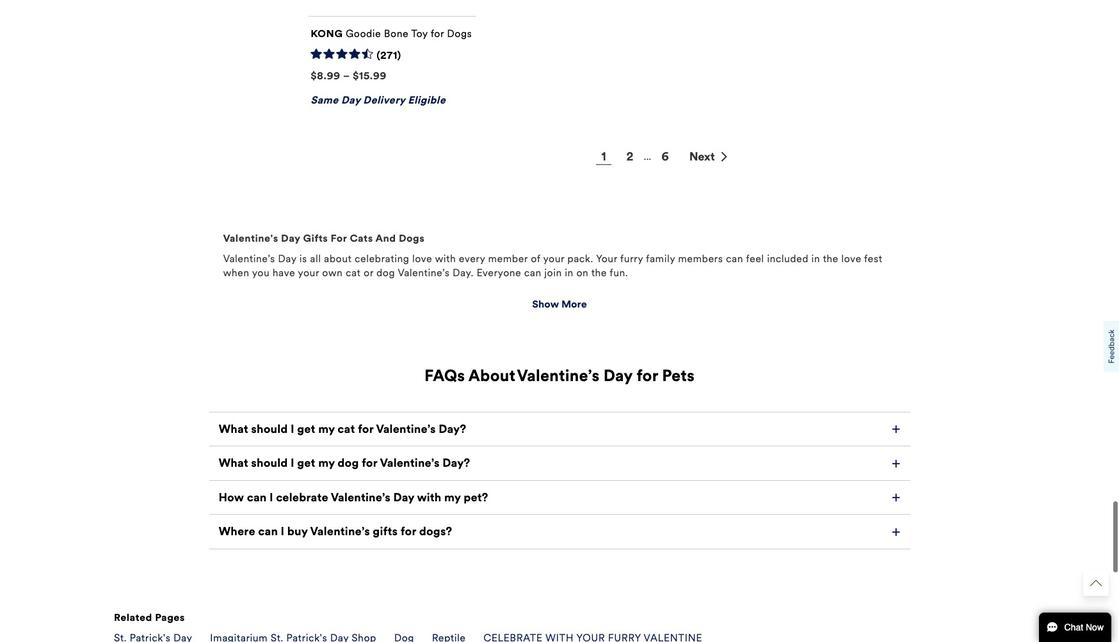 Task type: locate. For each thing, give the bounding box(es) containing it.
get for dog
[[297, 450, 316, 465]]

with
[[546, 626, 574, 638]]

feel
[[746, 247, 764, 259]]

0 vertical spatial your
[[543, 247, 565, 259]]

my up what should i get my dog for valentine's day?
[[318, 416, 335, 430]]

1 vertical spatial cat
[[338, 416, 355, 430]]

0 horizontal spatial in
[[565, 261, 574, 273]]

fest
[[864, 247, 883, 259]]

dog down the celebrating
[[377, 261, 395, 273]]

patrick's left shop on the bottom left
[[286, 626, 327, 638]]

day up have
[[278, 247, 297, 259]]

you
[[252, 261, 270, 273]]

1 vertical spatial your
[[298, 261, 319, 273]]

1 horizontal spatial dogs
[[447, 21, 472, 33]]

0 vertical spatial cat
[[346, 261, 361, 273]]

faqs
[[425, 360, 465, 380]]

how can i celebrate valentine's day with my pet? link
[[219, 475, 901, 509]]

2 should from the top
[[251, 450, 288, 465]]

can left buy
[[258, 519, 278, 533]]

i inside what should i get my dog for valentine's day? link
[[291, 450, 294, 465]]

6 link
[[651, 143, 679, 158]]

0 vertical spatial the
[[823, 247, 839, 259]]

with up day.
[[435, 247, 456, 259]]

0 vertical spatial should
[[251, 416, 288, 430]]

i for how can i celebrate valentine's day with my pet?
[[270, 485, 273, 499]]

for inside "link"
[[401, 519, 416, 533]]

1 vertical spatial dog
[[338, 450, 359, 465]]

1 vertical spatial day?
[[443, 450, 470, 465]]

st.
[[114, 626, 127, 638], [271, 626, 284, 638]]

2 link
[[616, 143, 644, 158]]

on
[[577, 261, 589, 273]]

get inside what should i get my cat for valentine's day? link
[[297, 416, 316, 430]]

(271)
[[377, 43, 401, 55]]

0 horizontal spatial dogs
[[399, 226, 425, 238]]

day left shop on the bottom left
[[330, 626, 349, 638]]

dogs
[[447, 21, 472, 33], [399, 226, 425, 238]]

i left celebrate
[[270, 485, 273, 499]]

the left fest
[[823, 247, 839, 259]]

dogs right toy
[[447, 21, 472, 33]]

patrick's down the related pages
[[130, 626, 171, 638]]

i up celebrate
[[291, 450, 294, 465]]

i left buy
[[281, 519, 285, 533]]

valentine's inside "link"
[[310, 519, 370, 533]]

fun.
[[610, 261, 628, 273]]

and
[[376, 226, 396, 238]]

0 horizontal spatial st.
[[114, 626, 127, 638]]

dogs right "and"
[[399, 226, 425, 238]]

valentine's
[[223, 247, 275, 259], [398, 261, 450, 273], [376, 416, 436, 430], [380, 450, 440, 465], [331, 485, 391, 499], [310, 519, 370, 533]]

0 vertical spatial what
[[219, 416, 248, 430]]

what should i get my cat for valentine's day? link
[[219, 407, 901, 440]]

0 vertical spatial day?
[[439, 416, 466, 430]]

2 patrick's from the left
[[286, 626, 327, 638]]

pages
[[155, 606, 185, 618]]

dog link
[[394, 626, 414, 638]]

my
[[318, 416, 335, 430], [318, 450, 335, 465], [444, 485, 461, 499]]

–
[[343, 63, 350, 76]]

1 horizontal spatial st.
[[271, 626, 284, 638]]

2 what from the top
[[219, 450, 248, 465]]

day? down faqs
[[439, 416, 466, 430]]

celebrate
[[484, 626, 543, 638]]

1 horizontal spatial your
[[543, 247, 565, 259]]

st. down the related
[[114, 626, 127, 638]]

day? for what should i get my dog for valentine's day?
[[443, 450, 470, 465]]

the down your
[[592, 261, 607, 273]]

1 vertical spatial get
[[297, 450, 316, 465]]

0 horizontal spatial dog
[[338, 450, 359, 465]]

gifts
[[303, 226, 328, 238]]

1 get from the top
[[297, 416, 316, 430]]

should
[[251, 416, 288, 430], [251, 450, 288, 465]]

get up what should i get my dog for valentine's day?
[[297, 416, 316, 430]]

dog up how can i celebrate valentine's day with my pet?
[[338, 450, 359, 465]]

love
[[412, 247, 432, 259], [842, 247, 862, 259]]

everyone
[[477, 261, 521, 273]]

your down "is" at the top left of page
[[298, 261, 319, 273]]

celebrate with your furry valentine link
[[484, 626, 703, 638]]

my for cat
[[318, 416, 335, 430]]

day
[[341, 88, 361, 100], [281, 226, 300, 238], [278, 247, 297, 259], [604, 360, 633, 380], [394, 485, 415, 499], [174, 626, 192, 638], [330, 626, 349, 638]]

get up celebrate
[[297, 450, 316, 465]]

valentine
[[644, 626, 703, 638]]

what for what should i get my dog for valentine's day?
[[219, 450, 248, 465]]

can inside "link"
[[258, 519, 278, 533]]

1 vertical spatial should
[[251, 450, 288, 465]]

1 vertical spatial dogs
[[399, 226, 425, 238]]

can left feel
[[726, 247, 743, 259]]

day? for what should i get my cat for valentine's day?
[[439, 416, 466, 430]]

love right the celebrating
[[412, 247, 432, 259]]

patrick's
[[130, 626, 171, 638], [286, 626, 327, 638]]

0 vertical spatial in
[[812, 247, 820, 259]]

2 vertical spatial my
[[444, 485, 461, 499]]

cat up what should i get my dog for valentine's day?
[[338, 416, 355, 430]]

can
[[726, 247, 743, 259], [524, 261, 542, 273], [247, 485, 267, 499], [258, 519, 278, 533]]

kong
[[311, 21, 343, 33]]

dog
[[394, 626, 414, 638]]

1 vertical spatial my
[[318, 450, 335, 465]]

for up how can i celebrate valentine's day with my pet?
[[362, 450, 378, 465]]

0 vertical spatial my
[[318, 416, 335, 430]]

...
[[644, 144, 651, 156]]

should for what should i get my cat for valentine's day?
[[251, 416, 288, 430]]

my down what should i get my cat for valentine's day?
[[318, 450, 335, 465]]

day?
[[439, 416, 466, 430], [443, 450, 470, 465]]

for right the gifts at bottom
[[401, 519, 416, 533]]

dog
[[377, 261, 395, 273], [338, 450, 359, 465]]

celebrating
[[355, 247, 409, 259]]

st. patrick's day
[[114, 626, 192, 638]]

day? up 'pet?'
[[443, 450, 470, 465]]

in left on
[[565, 261, 574, 273]]

cat left or
[[346, 261, 361, 273]]

0 vertical spatial dog
[[377, 261, 395, 273]]

where can i buy valentine's gifts for dogs? link
[[219, 509, 901, 543]]

i up what should i get my dog for valentine's day?
[[291, 416, 294, 430]]

love left fest
[[842, 247, 862, 259]]

dog inside valentine's day is all about celebrating love with every member of your pack. your furry family members can feel included in the love fest when you have your own cat or dog valentine's day. everyone can join in on the fun.
[[377, 261, 395, 273]]

1 horizontal spatial patrick's
[[286, 626, 327, 638]]

0 vertical spatial dogs
[[447, 21, 472, 33]]

st. right imagitarium
[[271, 626, 284, 638]]

0 horizontal spatial the
[[592, 261, 607, 273]]

1 vertical spatial the
[[592, 261, 607, 273]]

your up join on the top of page
[[543, 247, 565, 259]]

2 get from the top
[[297, 450, 316, 465]]

my left 'pet?'
[[444, 485, 461, 499]]

what
[[219, 416, 248, 430], [219, 450, 248, 465]]

0 horizontal spatial your
[[298, 261, 319, 273]]

pets
[[662, 360, 695, 380]]

in
[[812, 247, 820, 259], [565, 261, 574, 273]]

the
[[823, 247, 839, 259], [592, 261, 607, 273]]

0 vertical spatial with
[[435, 247, 456, 259]]

with up dogs?
[[417, 485, 442, 499]]

1 vertical spatial what
[[219, 450, 248, 465]]

0 horizontal spatial love
[[412, 247, 432, 259]]

0 vertical spatial get
[[297, 416, 316, 430]]

for
[[431, 21, 444, 33], [331, 226, 347, 238], [637, 360, 658, 380], [358, 416, 374, 430], [362, 450, 378, 465], [401, 519, 416, 533]]

in right included at the top right of the page
[[812, 247, 820, 259]]

faqs about valentine's day for pets
[[425, 360, 695, 380]]

eligible
[[408, 88, 446, 100]]

i inside what should i get my cat for valentine's day? link
[[291, 416, 294, 430]]

0 horizontal spatial patrick's
[[130, 626, 171, 638]]

your
[[543, 247, 565, 259], [298, 261, 319, 273]]

1 horizontal spatial dog
[[377, 261, 395, 273]]

i inside how can i celebrate valentine's day with my pet? link
[[270, 485, 273, 499]]

i inside where can i buy valentine's gifts for dogs? "link"
[[281, 519, 285, 533]]

for right toy
[[431, 21, 444, 33]]

i
[[291, 416, 294, 430], [291, 450, 294, 465], [270, 485, 273, 499], [281, 519, 285, 533]]

furry
[[620, 247, 643, 259]]

1 should from the top
[[251, 416, 288, 430]]

1 what from the top
[[219, 416, 248, 430]]

celebrate
[[276, 485, 328, 499]]

1 horizontal spatial love
[[842, 247, 862, 259]]

goodie
[[346, 21, 381, 33]]

furry
[[608, 626, 641, 638]]

with
[[435, 247, 456, 259], [417, 485, 442, 499]]

show more
[[532, 292, 587, 304]]

get inside what should i get my dog for valentine's day? link
[[297, 450, 316, 465]]



Task type: describe. For each thing, give the bounding box(es) containing it.
6
[[662, 143, 669, 157]]

my for dog
[[318, 450, 335, 465]]

when
[[223, 261, 249, 273]]

pack.
[[568, 247, 594, 259]]

st. patrick's day link
[[114, 626, 192, 638]]

how
[[219, 485, 244, 499]]

your
[[596, 247, 618, 259]]

1 link
[[591, 142, 616, 159]]

all
[[310, 247, 321, 259]]

1 st. from the left
[[114, 626, 127, 638]]

gifts
[[373, 519, 398, 533]]

with inside valentine's day is all about celebrating love with every member of your pack. your furry family members can feel included in the love fest when you have your own cat or dog valentine's day. everyone can join in on the fun.
[[435, 247, 456, 259]]

imagitarium st. patrick's day shop
[[210, 626, 376, 638]]

buy
[[287, 519, 308, 533]]

cats
[[350, 226, 373, 238]]

how can i celebrate valentine's day with my pet?
[[219, 485, 488, 499]]

$8.99 – $15.99
[[311, 63, 387, 76]]

pet?
[[464, 485, 488, 499]]

what should i get my cat for valentine's day?
[[219, 416, 466, 430]]

included
[[767, 247, 809, 259]]

same day delivery eligible
[[311, 88, 446, 100]]

271 reviews element
[[377, 43, 401, 56]]

can down of
[[524, 261, 542, 273]]

1 horizontal spatial in
[[812, 247, 820, 259]]

what for what should i get my cat for valentine's day?
[[219, 416, 248, 430]]

i for what should i get my dog for valentine's day?
[[291, 450, 294, 465]]

kong goodie bone toy for dogs
[[311, 21, 472, 33]]

valentine's
[[223, 226, 278, 238]]

day inside valentine's day is all about celebrating love with every member of your pack. your furry family members can feel included in the love fest when you have your own cat or dog valentine's day. everyone can join in on the fun.
[[278, 247, 297, 259]]

every
[[459, 247, 485, 259]]

reptile
[[432, 626, 466, 638]]

1 vertical spatial in
[[565, 261, 574, 273]]

$8.99
[[311, 63, 340, 76]]

$15.99
[[353, 63, 387, 76]]

own
[[322, 261, 343, 273]]

for up what should i get my dog for valentine's day?
[[358, 416, 374, 430]]

dogs?
[[419, 519, 452, 533]]

show
[[532, 292, 559, 304]]

join
[[545, 261, 562, 273]]

day down pages
[[174, 626, 192, 638]]

valentine's day gifts for cats and dogs
[[223, 226, 425, 238]]

more
[[562, 292, 587, 304]]

from $8.99 up to $15.99 element
[[311, 63, 387, 76]]

cat inside valentine's day is all about celebrating love with every member of your pack. your furry family members can feel included in the love fest when you have your own cat or dog valentine's day. everyone can join in on the fun.
[[346, 261, 361, 273]]

2
[[627, 143, 634, 157]]

day up the gifts at bottom
[[394, 485, 415, 499]]

member
[[488, 247, 528, 259]]

2 st. from the left
[[271, 626, 284, 638]]

next
[[690, 143, 715, 157]]

have
[[273, 261, 295, 273]]

styled arrow button link
[[1084, 571, 1109, 597]]

2 love from the left
[[842, 247, 862, 259]]

related
[[114, 606, 152, 618]]

your
[[576, 626, 605, 638]]

can right how
[[247, 485, 267, 499]]

what should i get my dog for valentine's day?
[[219, 450, 470, 465]]

toy
[[411, 21, 428, 33]]

i for where can i buy valentine's gifts for dogs?
[[281, 519, 285, 533]]

for left pets on the right of the page
[[637, 360, 658, 380]]

where can i buy valentine's gifts for dogs?
[[219, 519, 452, 533]]

get for cat
[[297, 416, 316, 430]]

bone
[[384, 21, 409, 33]]

day down $8.99 – $15.99
[[341, 88, 361, 100]]

of
[[531, 247, 541, 259]]

members
[[678, 247, 723, 259]]

reptile link
[[432, 626, 466, 638]]

imagitarium
[[210, 626, 268, 638]]

where
[[219, 519, 255, 533]]

day up "is" at the top left of page
[[281, 226, 300, 238]]

1 love from the left
[[412, 247, 432, 259]]

day left pets on the right of the page
[[604, 360, 633, 380]]

is
[[300, 247, 307, 259]]

what should i get my dog for valentine's day? link
[[219, 441, 901, 475]]

valentine's day is all about celebrating love with every member of your pack. your furry family members can feel included in the love fest when you have your own cat or dog valentine's day. everyone can join in on the fun.
[[223, 247, 883, 273]]

scroll to top image
[[1091, 578, 1102, 590]]

1 patrick's from the left
[[130, 626, 171, 638]]

celebrate with your furry valentine
[[484, 626, 703, 638]]

about
[[324, 247, 352, 259]]

shop
[[352, 626, 376, 638]]

should for what should i get my dog for valentine's day?
[[251, 450, 288, 465]]

related pages
[[114, 606, 185, 618]]

1 vertical spatial with
[[417, 485, 442, 499]]

show more button
[[532, 292, 587, 304]]

delivery
[[363, 88, 405, 100]]

imagitarium st. patrick's day shop link
[[210, 626, 376, 638]]

1 horizontal spatial the
[[823, 247, 839, 259]]

day.
[[453, 261, 474, 273]]

for up about
[[331, 226, 347, 238]]

icon angle right 2 image
[[720, 145, 728, 156]]

family
[[646, 247, 675, 259]]

i for what should i get my cat for valentine's day?
[[291, 416, 294, 430]]

1
[[602, 143, 606, 157]]

or
[[364, 261, 374, 273]]

same
[[311, 88, 339, 100]]

about valentine's
[[469, 360, 600, 380]]



Task type: vqa. For each thing, say whether or not it's contained in the screenshot.
2 link
yes



